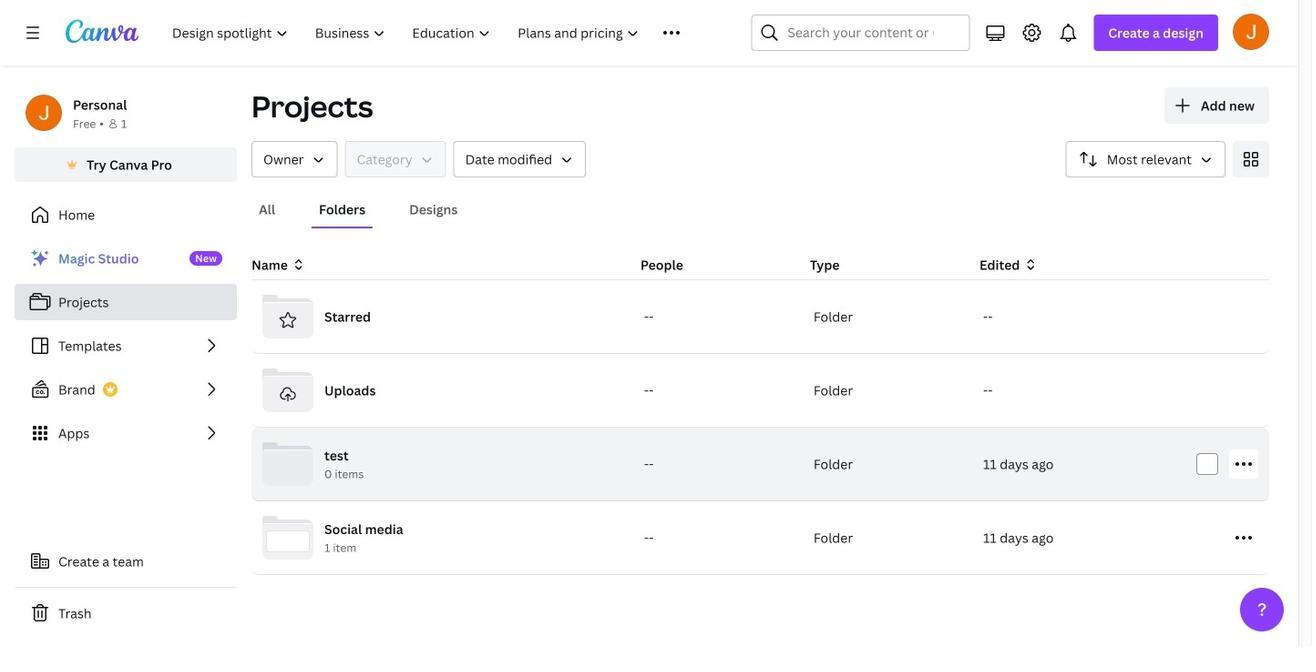 Task type: describe. For each thing, give the bounding box(es) containing it.
jeremy miller image
[[1233, 13, 1269, 50]]



Task type: vqa. For each thing, say whether or not it's contained in the screenshot.
TOP LEVEL NAVIGATION element
yes



Task type: locate. For each thing, give the bounding box(es) containing it.
None search field
[[751, 15, 970, 51]]

Owner button
[[251, 141, 338, 178]]

Category button
[[345, 141, 446, 178]]

Date modified button
[[453, 141, 586, 178]]

list
[[15, 241, 237, 452]]

Search search field
[[788, 15, 933, 50]]

Sort by button
[[1066, 141, 1226, 178]]

top level navigation element
[[160, 15, 707, 51], [160, 15, 707, 51]]



